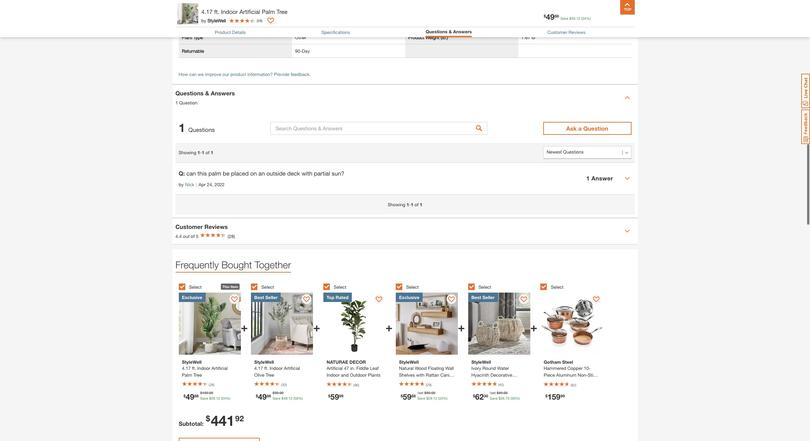 Task type: vqa. For each thing, say whether or not it's contained in the screenshot.
47
yes



Task type: describe. For each thing, give the bounding box(es) containing it.
stylewell for 62
[[472, 359, 491, 365]]

%) inside $ 49 88 save $ 59 . 12 ( 54 %)
[[587, 16, 591, 20]]

2) inside stylewell ivory round water hyacinth decorative basket with handles (set of 2)
[[477, 386, 481, 392]]

feedback.
[[291, 71, 311, 77]]

) for stylewell natural wood floating wall shelves with rattan caning detail (set of 2)
[[431, 383, 432, 387]]

display image inside 5 / 6 group
[[521, 297, 527, 303]]

) for stylewell 4.17 ft. indoor artificial olive tree
[[286, 383, 287, 387]]

glass
[[584, 379, 595, 385]]

+ for 62
[[531, 320, 538, 334]]

0 horizontal spatial indoor
[[221, 8, 238, 15]]

92
[[235, 414, 244, 423]]

handles
[[497, 379, 513, 385]]

& for questions & answers
[[449, 29, 452, 34]]

0 vertical spatial reviews
[[569, 29, 586, 35]]

) for naturae decor artificial 47 in. fiddle leaf indoor and outdoor plants
[[359, 383, 359, 387]]

49 left 50 on the left bottom of the page
[[284, 396, 288, 400]]

1 answer
[[587, 175, 614, 182]]

other
[[295, 35, 307, 40]]

floating
[[428, 366, 444, 371]]

1 vertical spatial showing
[[388, 202, 406, 207]]

1 horizontal spatial -
[[409, 202, 411, 207]]

28
[[258, 18, 262, 22]]

save inside $ 49 88 save $ 59 . 12 ( 54 %)
[[561, 16, 569, 20]]

59 inside $ 49 88 save $ 59 . 12 ( 54 %)
[[572, 16, 576, 20]]

aluminum
[[557, 372, 577, 378]]

) for gotham steel hammered copper 10- piece aluminum non-stick cookware set with glass lids
[[576, 383, 577, 387]]

88 for $ 49 88 $ 109 . 00 save $ 59 . 12 ( 54 %)
[[194, 393, 199, 398]]

material
[[203, 7, 219, 13]]

hyacinth
[[472, 372, 490, 378]]

natural
[[399, 366, 414, 371]]

) down palm
[[262, 18, 263, 22]]

0 vertical spatial showing 1 - 1 of 1
[[179, 150, 213, 155]]

hammered
[[544, 366, 567, 371]]

indoor inside stylewell 4.17 ft. indoor artificial olive tree
[[270, 366, 283, 371]]

caret image
[[625, 95, 630, 100]]

$ 62 30 /set $ 89 . 00 save $ 26 . 70 ( 30 %)
[[473, 391, 520, 401]]

wood
[[415, 366, 427, 371]]

0 vertical spatial 4.17
[[201, 8, 213, 15]]

by for by stylewell
[[201, 18, 206, 23]]

0 vertical spatial -
[[200, 150, 202, 155]]

nick button
[[185, 181, 194, 188]]

display image inside 1 / 6 group
[[231, 297, 238, 303]]

exclusive inside 1 / 6 group
[[182, 295, 202, 300]]

stylewell down the material on the left top of the page
[[208, 18, 226, 23]]

$ inside $ 59 99
[[328, 393, 331, 398]]

(set inside stylewell natural wood floating wall shelves with rattan caning detail (set of 2)
[[412, 379, 420, 385]]

(28)
[[228, 234, 235, 239]]

plants
[[368, 372, 381, 378]]

( 45 )
[[499, 383, 504, 387]]

frequently
[[176, 259, 219, 270]]

a
[[579, 125, 582, 132]]

piece
[[544, 372, 555, 378]]

( inside $ 59 88 /set $ 89 . 00 save $ 29 . 12 ( 33 %)
[[438, 396, 439, 400]]

answers for questions & answers
[[453, 29, 472, 34]]

$ 159 99
[[546, 392, 565, 401]]

12 inside $ 49 88 save $ 59 . 12 ( 54 %)
[[577, 16, 581, 20]]

nick
[[185, 182, 194, 187]]

45
[[499, 383, 503, 387]]

Search Questions & Answers text field
[[271, 122, 488, 135]]

hammered copper 10-piece aluminum non-stick cookware set with glass lids image
[[541, 293, 603, 355]]

baton
[[219, 12, 233, 18]]

product weight (lb.)
[[409, 35, 448, 40]]

82
[[572, 383, 576, 387]]

product image image
[[177, 3, 198, 24]]

improve
[[205, 71, 221, 77]]

artificial 47 in. fiddle leaf indoor and outdoor plants image
[[324, 293, 386, 355]]

90-day
[[295, 48, 310, 54]]

copper
[[568, 366, 583, 371]]

save inside the $ 62 30 /set $ 89 . 00 save $ 26 . 70 ( 30 %)
[[490, 396, 498, 400]]

weight
[[426, 35, 440, 40]]

stylewell ivory round water hyacinth decorative basket with handles (set of 2)
[[472, 359, 522, 392]]

70815 button
[[266, 12, 289, 19]]

/set for 59
[[418, 391, 424, 395]]

fiddle
[[357, 366, 369, 371]]

decor
[[350, 359, 366, 365]]

( inside $ 49 88 save $ 59 . 12 ( 54 %)
[[582, 16, 583, 20]]

1 vertical spatial showing 1 - 1 of 1
[[388, 202, 423, 207]]

|
[[196, 182, 197, 187]]

4 / 6 group
[[396, 280, 465, 411]]

question inside questions & answers 1 question
[[179, 100, 198, 106]]

artificial inside stylewell 4.17 ft. indoor artificial olive tree
[[284, 366, 300, 371]]

natural wood floating wall shelves with rattan caning detail (set of 2) image
[[396, 293, 458, 355]]

( inside the $ 62 30 /set $ 89 . 00 save $ 26 . 70 ( 30 %)
[[511, 396, 512, 400]]

0 horizontal spatial ft.
[[214, 8, 220, 15]]

( 30 )
[[281, 383, 287, 387]]

1 questions
[[179, 121, 215, 135]]

88 for $ 49 88 $ 99 . 00 save $ 49 . 12 ( 50 %)
[[267, 393, 271, 398]]

ask a question
[[567, 125, 609, 132]]

specifications
[[322, 29, 350, 35]]

12 inside $ 49 88 $ 99 . 00 save $ 49 . 12 ( 50 %)
[[289, 396, 293, 400]]

q: can this palm be placed on an outside deck with partial sun?
[[179, 170, 345, 177]]

water
[[497, 366, 509, 371]]

leaf
[[370, 366, 379, 371]]

non-
[[578, 372, 588, 378]]

33
[[439, 396, 443, 400]]

top rated
[[327, 295, 349, 300]]

information?
[[248, 71, 273, 77]]

0 horizontal spatial artificial
[[240, 8, 260, 15]]

partial
[[314, 170, 330, 177]]

ft. inside stylewell 4.17 ft. indoor artificial olive tree
[[265, 366, 269, 371]]

30 inside 2 / 6 group
[[282, 383, 286, 387]]

$ 59 88 /set $ 89 . 00 save $ 29 . 12 ( 33 %)
[[401, 391, 448, 401]]

6 / 6 group
[[541, 280, 610, 411]]

an
[[259, 170, 265, 177]]

$ 49 88 save $ 59 . 12 ( 54 %)
[[544, 12, 591, 21]]

deck
[[287, 170, 300, 177]]

26
[[501, 396, 505, 400]]

%) inside $ 49 88 $ 109 . 00 save $ 59 . 12 ( 54 %)
[[226, 396, 231, 400]]

59 inside $ 49 88 $ 109 . 00 save $ 59 . 12 ( 54 %)
[[211, 396, 215, 400]]

ask a question button
[[543, 122, 632, 135]]

me button
[[586, 8, 607, 23]]

2 display image from the left
[[376, 297, 383, 303]]

questions & answers
[[426, 29, 472, 34]]

type
[[194, 35, 203, 40]]

cookware
[[544, 379, 565, 385]]

outside
[[267, 170, 286, 177]]

best for 49
[[254, 295, 264, 300]]

q:
[[179, 170, 185, 177]]

(set inside stylewell ivory round water hyacinth decorative basket with handles (set of 2)
[[514, 379, 522, 385]]

00 inside $ 49 88 $ 109 . 00 save $ 59 . 12 ( 54 %)
[[209, 391, 213, 395]]

display image for 59
[[449, 297, 455, 303]]

1 inside questions & answers 1 question
[[176, 100, 178, 106]]

select for stylewell natural wood floating wall shelves with rattan caning detail (set of 2)
[[406, 284, 419, 290]]

49 for $ 49 88 $ 109 . 00 save $ 59 . 12 ( 54 %)
[[186, 392, 194, 401]]

rated
[[336, 295, 349, 300]]

( 29 )
[[426, 383, 432, 387]]

detail
[[399, 379, 411, 385]]

00 inside the $ 62 30 /set $ 89 . 00 save $ 26 . 70 ( 30 %)
[[504, 391, 508, 395]]

with right deck
[[302, 170, 313, 177]]

4.17 ft. indoor artificial palm tree
[[201, 8, 288, 15]]

subtotal:
[[179, 420, 204, 428]]

12 inside $ 49 88 $ 109 . 00 save $ 59 . 12 ( 54 %)
[[216, 396, 220, 400]]

by stylewell
[[201, 18, 226, 23]]

how can we improve our product information? provide feedback.
[[179, 71, 311, 77]]

1 caret image from the top
[[625, 176, 630, 181]]

artificial inside the naturae decor artificial 47 in. fiddle leaf indoor and outdoor plants
[[327, 366, 343, 371]]

set
[[566, 379, 573, 385]]

89 for 62
[[499, 391, 503, 395]]

with inside stylewell natural wood floating wall shelves with rattan caning detail (set of 2)
[[416, 372, 425, 378]]

$ 59 99
[[328, 392, 344, 401]]

ivory
[[472, 366, 482, 371]]

and
[[341, 372, 349, 378]]

0 vertical spatial customer
[[548, 29, 568, 35]]

$ 49 88 $ 99 . 00 save $ 49 . 12 ( 50 %)
[[256, 391, 303, 401]]

00 inside $ 59 88 /set $ 89 . 00 save $ 29 . 12 ( 33 %)
[[432, 391, 436, 395]]

product
[[231, 71, 246, 77]]

2022
[[215, 182, 225, 187]]

caning
[[441, 372, 455, 378]]

questions inside 1 questions
[[189, 126, 215, 133]]



Task type: locate. For each thing, give the bounding box(es) containing it.
1 vertical spatial questions
[[176, 90, 204, 97]]

plant type
[[182, 35, 203, 40]]

0 vertical spatial customer reviews
[[548, 29, 586, 35]]

0 horizontal spatial (set
[[412, 379, 420, 385]]

by down container material on the left of page
[[201, 18, 206, 23]]

can for how
[[189, 71, 197, 77]]

0 horizontal spatial 4.17
[[201, 8, 213, 15]]

88 left 50 on the left bottom of the page
[[267, 393, 271, 398]]

tree right olive
[[266, 372, 274, 378]]

ivory round water hyacinth decorative basket with handles (set of 2) image
[[468, 293, 531, 355]]

50
[[295, 396, 298, 400]]

29
[[427, 383, 431, 387], [429, 396, 432, 400]]

0 vertical spatial by
[[201, 18, 206, 23]]

59 inside 3 / 6 group
[[331, 392, 339, 401]]

tree inside stylewell 4.17 ft. indoor artificial olive tree
[[266, 372, 274, 378]]

product down by stylewell
[[215, 29, 231, 35]]

) down outdoor
[[359, 383, 359, 387]]

1 horizontal spatial artificial
[[284, 366, 300, 371]]

1 horizontal spatial /set
[[490, 391, 496, 395]]

stylewell up 'ivory'
[[472, 359, 491, 365]]

showing 1 - 1 of 1
[[179, 150, 213, 155], [388, 202, 423, 207]]

diy button
[[558, 8, 578, 23]]

4 00 from the left
[[504, 391, 508, 395]]

89 inside $ 59 88 /set $ 89 . 00 save $ 29 . 12 ( 33 %)
[[427, 391, 431, 395]]

question right a
[[584, 125, 609, 132]]

( inside $ 49 88 $ 99 . 00 save $ 49 . 12 ( 50 %)
[[294, 396, 295, 400]]

1 vertical spatial 2)
[[477, 386, 481, 392]]

tree right palm
[[277, 8, 288, 15]]

exclusive inside 4 / 6 group
[[399, 295, 420, 300]]

49 inside $ 49 88 $ 109 . 00 save $ 59 . 12 ( 54 %)
[[186, 392, 194, 401]]

seller for 62
[[483, 295, 495, 300]]

54 inside $ 49 88 save $ 59 . 12 ( 54 %)
[[583, 16, 587, 20]]

12
[[577, 16, 581, 20], [216, 396, 220, 400], [289, 396, 293, 400], [433, 396, 437, 400]]

1 horizontal spatial product
[[409, 35, 425, 40]]

can for q:
[[187, 170, 196, 177]]

4.17 ft. indoor artificial olive tree image
[[251, 293, 313, 355]]

questions down questions & answers 1 question
[[189, 126, 215, 133]]

can right q:
[[187, 170, 196, 177]]

customer up 4.4 out of 5 at the left bottom of the page
[[176, 223, 203, 230]]

1 horizontal spatial 54
[[583, 16, 587, 20]]

product
[[215, 29, 231, 35], [409, 35, 425, 40]]

1 horizontal spatial seller
[[483, 295, 495, 300]]

save inside $ 59 88 /set $ 89 . 00 save $ 29 . 12 ( 33 %)
[[418, 396, 426, 400]]

1 horizontal spatial exclusive
[[399, 295, 420, 300]]

indoor up ( 30 )
[[270, 366, 283, 371]]

question inside ask a question button
[[584, 125, 609, 132]]

4.4
[[176, 234, 182, 239]]

/set inside the $ 62 30 /set $ 89 . 00 save $ 26 . 70 ( 30 %)
[[490, 391, 496, 395]]

159
[[548, 392, 561, 401]]

88 inside $ 49 88 $ 109 . 00 save $ 59 . 12 ( 54 %)
[[194, 393, 199, 398]]

plant
[[182, 35, 192, 40]]

(set right detail
[[412, 379, 420, 385]]

0 horizontal spatial -
[[200, 150, 202, 155]]

1 (set from the left
[[412, 379, 420, 385]]

product for product weight (lb.)
[[409, 35, 425, 40]]

2) down basket
[[477, 386, 481, 392]]

answer
[[592, 175, 614, 182]]

how can we improve our product information? provide feedback. link
[[179, 71, 311, 77]]

12 up 441
[[216, 396, 220, 400]]

59 inside $ 59 88 /set $ 89 . 00 save $ 29 . 12 ( 33 %)
[[403, 392, 412, 401]]

3 select from the left
[[334, 284, 347, 290]]

2 seller from the left
[[483, 295, 495, 300]]

reviews up (28)
[[205, 223, 228, 230]]

30 up $ 49 88 $ 99 . 00 save $ 49 . 12 ( 50 %)
[[282, 383, 286, 387]]

naturae
[[327, 359, 348, 365]]

save inside $ 49 88 $ 99 . 00 save $ 49 . 12 ( 50 %)
[[273, 396, 281, 400]]

0 horizontal spatial product
[[215, 29, 231, 35]]

88 inside $ 59 88 /set $ 89 . 00 save $ 29 . 12 ( 33 %)
[[412, 393, 416, 398]]

54
[[583, 16, 587, 20], [222, 396, 226, 400]]

palm
[[262, 8, 275, 15]]

49 left 109 at the bottom of the page
[[186, 392, 194, 401]]

0 horizontal spatial tree
[[266, 372, 274, 378]]

88 down shelves
[[412, 393, 416, 398]]

99 for 159
[[561, 393, 565, 398]]

0 horizontal spatial showing
[[179, 150, 196, 155]]

1 best from the left
[[254, 295, 264, 300]]

2 / 6 group
[[251, 280, 320, 411]]

( inside 3 / 6 group
[[354, 383, 355, 387]]

2 00 from the left
[[280, 391, 284, 395]]

1 horizontal spatial &
[[449, 29, 452, 34]]

1 vertical spatial indoor
[[270, 366, 283, 371]]

display image inside 6 / 6 group
[[593, 297, 600, 303]]

answers for questions & answers 1 question
[[211, 90, 235, 97]]

+ inside 2 / 6 group
[[313, 320, 320, 334]]

2 vertical spatial indoor
[[327, 372, 340, 378]]

shelves
[[399, 372, 415, 378]]

2 horizontal spatial 30
[[512, 396, 516, 400]]

artificial up 28
[[240, 8, 260, 15]]

of inside stylewell ivory round water hyacinth decorative basket with handles (set of 2)
[[472, 386, 476, 392]]

select inside 5 / 6 group
[[479, 284, 491, 290]]

questions for questions & answers
[[426, 29, 448, 34]]

00 up 70
[[504, 391, 508, 395]]

best seller for 49
[[254, 295, 278, 300]]

seller inside 2 / 6 group
[[266, 295, 278, 300]]

questions up weight
[[426, 29, 448, 34]]

0 vertical spatial indoor
[[221, 8, 238, 15]]

89 inside the $ 62 30 /set $ 89 . 00 save $ 26 . 70 ( 30 %)
[[499, 391, 503, 395]]

with inside gotham steel hammered copper 10- piece aluminum non-stick cookware set with glass lids
[[574, 379, 582, 385]]

questions inside questions & answers 1 question
[[176, 90, 204, 97]]

0 vertical spatial can
[[189, 71, 197, 77]]

save inside $ 49 88 $ 109 . 00 save $ 59 . 12 ( 54 %)
[[200, 396, 208, 400]]

tree
[[277, 8, 288, 15], [266, 372, 274, 378]]

99
[[275, 391, 279, 395], [339, 393, 344, 398], [561, 393, 565, 398]]

( 28 )
[[257, 18, 263, 22]]

7.67
[[522, 35, 531, 40]]

select inside 6 / 6 group
[[551, 284, 564, 290]]

47
[[344, 366, 349, 371]]

(lb.)
[[441, 35, 448, 40]]

2 select from the left
[[262, 284, 274, 290]]

select
[[189, 284, 202, 290], [262, 284, 274, 290], [334, 284, 347, 290], [406, 284, 419, 290], [479, 284, 491, 290], [551, 284, 564, 290]]

29 down rattan
[[427, 383, 431, 387]]

00 right 109 at the bottom of the page
[[209, 391, 213, 395]]

item
[[231, 285, 238, 289]]

24,
[[207, 182, 213, 187]]

0 horizontal spatial customer reviews
[[176, 223, 228, 230]]

0 horizontal spatial answers
[[211, 90, 235, 97]]

with down the non-
[[574, 379, 582, 385]]

0 vertical spatial ft.
[[214, 8, 220, 15]]

1 horizontal spatial customer reviews
[[548, 29, 586, 35]]

+ inside 1 / 6 group
[[241, 320, 248, 334]]

seller inside 5 / 6 group
[[483, 295, 495, 300]]

0 horizontal spatial display image
[[304, 297, 310, 303]]

99 inside $ 49 88 $ 99 . 00 save $ 49 . 12 ( 50 %)
[[275, 391, 279, 395]]

save down 109 at the bottom of the page
[[200, 396, 208, 400]]

0 horizontal spatial best seller
[[254, 295, 278, 300]]

) right set on the bottom right of the page
[[576, 383, 577, 387]]

1 / 6 group
[[179, 280, 248, 411]]

caret image
[[625, 176, 630, 181], [625, 229, 630, 234]]

0 horizontal spatial 89
[[427, 391, 431, 395]]

) inside 5 / 6 group
[[503, 383, 504, 387]]

0 vertical spatial questions
[[426, 29, 448, 34]]

88 for $ 49 88 save $ 59 . 12 ( 54 %)
[[555, 13, 559, 18]]

select inside 1 / 6 group
[[189, 284, 202, 290]]

0 vertical spatial &
[[449, 29, 452, 34]]

on
[[250, 170, 257, 177]]

1 vertical spatial by
[[179, 182, 184, 187]]

2 horizontal spatial artificial
[[327, 366, 343, 371]]

/set inside $ 59 88 /set $ 89 . 00 save $ 29 . 12 ( 33 %)
[[418, 391, 424, 395]]

subtotal: $ 441 92
[[179, 412, 244, 430]]

30 right 70
[[512, 396, 516, 400]]

0 horizontal spatial exclusive
[[182, 295, 202, 300]]

decorative
[[491, 372, 513, 378]]

0 horizontal spatial by
[[179, 182, 184, 187]]

7.67 lb
[[522, 35, 536, 40]]

1 horizontal spatial best seller
[[472, 295, 495, 300]]

questions
[[426, 29, 448, 34], [176, 90, 204, 97], [189, 126, 215, 133]]

3 + from the left
[[386, 320, 393, 334]]

the home depot logo image
[[177, 5, 198, 26]]

seller
[[266, 295, 278, 300], [483, 295, 495, 300]]

2)
[[426, 379, 430, 385], [477, 386, 481, 392]]

) for stylewell ivory round water hyacinth decorative basket with handles (set of 2)
[[503, 383, 504, 387]]

1 89 from the left
[[427, 391, 431, 395]]

artificial up ( 30 )
[[284, 366, 300, 371]]

customer
[[548, 29, 568, 35], [176, 223, 203, 230]]

select for naturae decor artificial 47 in. fiddle leaf indoor and outdoor plants
[[334, 284, 347, 290]]

+ inside 5 / 6 group
[[531, 320, 538, 334]]

product for product details
[[215, 29, 231, 35]]

0 horizontal spatial question
[[179, 100, 198, 106]]

441
[[211, 412, 235, 430]]

2 vertical spatial questions
[[189, 126, 215, 133]]

be
[[223, 170, 230, 177]]

select for stylewell ivory round water hyacinth decorative basket with handles (set of 2)
[[479, 284, 491, 290]]

109
[[202, 391, 208, 395]]

(set right handles
[[514, 379, 522, 385]]

6 select from the left
[[551, 284, 564, 290]]

1 vertical spatial &
[[205, 90, 209, 97]]

88 for $ 59 88 /set $ 89 . 00 save $ 29 . 12 ( 33 %)
[[412, 393, 416, 398]]

+ inside 3 / 6 group
[[386, 320, 393, 334]]

2 exclusive from the left
[[399, 295, 420, 300]]

29 left "33"
[[429, 396, 432, 400]]

questions & answers 1 question
[[176, 90, 235, 106]]

1 + from the left
[[241, 320, 248, 334]]

n baton rouge
[[214, 12, 249, 18]]

0 horizontal spatial &
[[205, 90, 209, 97]]

reviews down diy
[[569, 29, 586, 35]]

container
[[182, 7, 202, 13]]

$ inside $ 159 99
[[546, 393, 548, 398]]

88 left diy
[[555, 13, 559, 18]]

feedback link image
[[802, 109, 811, 144]]

by for by nick | apr 24, 2022
[[179, 182, 184, 187]]

top
[[327, 295, 335, 300]]

1 vertical spatial -
[[409, 202, 411, 207]]

select inside 2 / 6 group
[[262, 284, 274, 290]]

1 vertical spatial customer reviews
[[176, 223, 228, 230]]

1 horizontal spatial display image
[[376, 297, 383, 303]]

this item
[[223, 285, 238, 289]]

2 best from the left
[[472, 295, 482, 300]]

0 vertical spatial 29
[[427, 383, 431, 387]]

out
[[183, 234, 190, 239]]

3 00 from the left
[[432, 391, 436, 395]]

save right services on the top of page
[[561, 16, 569, 20]]

questions for questions & answers 1 question
[[176, 90, 204, 97]]

product details
[[215, 29, 246, 35]]

ask
[[567, 125, 577, 132]]

) up $ 49 88 $ 99 . 00 save $ 49 . 12 ( 50 %)
[[286, 383, 287, 387]]

%) inside $ 59 88 /set $ 89 . 00 save $ 29 . 12 ( 33 %)
[[443, 396, 448, 400]]

2 89 from the left
[[499, 391, 503, 395]]

we
[[198, 71, 204, 77]]

product left weight
[[409, 35, 425, 40]]

palm
[[209, 170, 221, 177]]

5 select from the left
[[479, 284, 491, 290]]

49 for $ 49 88 $ 99 . 00 save $ 49 . 12 ( 50 %)
[[258, 392, 267, 401]]

of inside stylewell natural wood floating wall shelves with rattan caning detail (set of 2)
[[421, 379, 425, 385]]

questions down how
[[176, 90, 204, 97]]

4.17 inside stylewell 4.17 ft. indoor artificial olive tree
[[254, 366, 263, 371]]

indoor left and
[[327, 372, 340, 378]]

00 inside $ 49 88 $ 99 . 00 save $ 49 . 12 ( 50 %)
[[280, 391, 284, 395]]

+ for 49
[[313, 320, 320, 334]]

99 inside $ 159 99
[[561, 393, 565, 398]]

96
[[355, 383, 359, 387]]

0 horizontal spatial best
[[254, 295, 264, 300]]

( inside $ 49 88 $ 109 . 00 save $ 59 . 12 ( 54 %)
[[221, 396, 222, 400]]

seller for 49
[[266, 295, 278, 300]]

ft. up by stylewell
[[214, 8, 220, 15]]

gotham
[[544, 359, 561, 365]]

by
[[201, 18, 206, 23], [179, 182, 184, 187]]

2) inside stylewell natural wood floating wall shelves with rattan caning detail (set of 2)
[[426, 379, 430, 385]]

click to redirect to view my cart page image
[[618, 8, 626, 16]]

indoor right the n
[[221, 8, 238, 15]]

89 up '26' at the right bottom
[[499, 391, 503, 395]]

with down wood
[[416, 372, 425, 378]]

select inside 4 / 6 group
[[406, 284, 419, 290]]

customer down diy
[[548, 29, 568, 35]]

49 left diy button
[[546, 12, 555, 21]]

select inside 3 / 6 group
[[334, 284, 347, 290]]

49
[[546, 12, 555, 21], [186, 392, 194, 401], [258, 392, 267, 401], [284, 396, 288, 400]]

question up 1 questions
[[179, 100, 198, 106]]

answers inside questions & answers 1 question
[[211, 90, 235, 97]]

0 vertical spatial 2)
[[426, 379, 430, 385]]

00
[[209, 391, 213, 395], [280, 391, 284, 395], [432, 391, 436, 395], [504, 391, 508, 395]]

product details button
[[215, 29, 246, 35], [215, 29, 246, 35]]

49 down olive
[[258, 392, 267, 401]]

2 horizontal spatial indoor
[[327, 372, 340, 378]]

/set for 62
[[490, 391, 496, 395]]

54 left me
[[583, 16, 587, 20]]

%) inside $ 49 88 $ 99 . 00 save $ 49 . 12 ( 50 %)
[[298, 396, 303, 400]]

2 + from the left
[[313, 320, 320, 334]]

best for 62
[[472, 295, 482, 300]]

1 horizontal spatial 2)
[[477, 386, 481, 392]]

save left 50 on the left bottom of the page
[[273, 396, 281, 400]]

stylewell for 59
[[399, 359, 419, 365]]

30 down basket
[[484, 393, 488, 398]]

best seller inside 2 / 6 group
[[254, 295, 278, 300]]

5
[[196, 234, 199, 239]]

day
[[302, 48, 310, 54]]

/set
[[418, 391, 424, 395], [490, 391, 496, 395]]

1 vertical spatial 4.17
[[254, 366, 263, 371]]

apr
[[199, 182, 206, 187]]

me
[[593, 17, 600, 23]]

5 + from the left
[[531, 320, 538, 334]]

1 vertical spatial caret image
[[625, 229, 630, 234]]

99 inside $ 59 99
[[339, 393, 344, 398]]

1 vertical spatial 29
[[429, 396, 432, 400]]

1 seller from the left
[[266, 295, 278, 300]]

gotham steel hammered copper 10- piece aluminum non-stick cookware set with glass lids
[[544, 359, 598, 392]]

0 vertical spatial question
[[179, 100, 198, 106]]

) down decorative
[[503, 383, 504, 387]]

stylewell up natural
[[399, 359, 419, 365]]

0 horizontal spatial reviews
[[205, 223, 228, 230]]

12 inside $ 59 88 /set $ 89 . 00 save $ 29 . 12 ( 33 %)
[[433, 396, 437, 400]]

live chat image
[[802, 74, 811, 108]]

1 vertical spatial 54
[[222, 396, 226, 400]]

49 for $ 49 88 save $ 59 . 12 ( 54 %)
[[546, 12, 555, 21]]

( 82 )
[[571, 383, 577, 387]]

1 horizontal spatial 4.17
[[254, 366, 263, 371]]

0 vertical spatial 54
[[583, 16, 587, 20]]

1 horizontal spatial by
[[201, 18, 206, 23]]

best seller for 62
[[472, 295, 495, 300]]

. inside $ 49 88 save $ 59 . 12 ( 54 %)
[[576, 16, 577, 20]]

1 vertical spatial reviews
[[205, 223, 228, 230]]

54 inside $ 49 88 $ 109 . 00 save $ 59 . 12 ( 54 %)
[[222, 396, 226, 400]]

90-
[[295, 48, 302, 54]]

) inside 4 / 6 group
[[431, 383, 432, 387]]

54 up 441
[[222, 396, 226, 400]]

0 vertical spatial caret image
[[625, 176, 630, 181]]

with left ( 45 )
[[487, 379, 495, 385]]

1 horizontal spatial indoor
[[270, 366, 283, 371]]

specifications button
[[322, 29, 350, 35], [322, 29, 350, 35]]

$
[[544, 13, 546, 18], [570, 16, 572, 20], [200, 391, 202, 395], [273, 391, 275, 395], [425, 391, 427, 395], [497, 391, 499, 395], [184, 393, 186, 398], [256, 393, 258, 398], [328, 393, 331, 398], [401, 393, 403, 398], [473, 393, 475, 398], [546, 393, 548, 398], [209, 396, 211, 400], [282, 396, 284, 400], [427, 396, 429, 400], [499, 396, 501, 400], [206, 414, 210, 423]]

+ for 59
[[458, 320, 465, 334]]

best inside 2 / 6 group
[[254, 295, 264, 300]]

customer reviews up 5
[[176, 223, 228, 230]]

$ inside subtotal: $ 441 92
[[206, 414, 210, 423]]

4.17 left the n
[[201, 8, 213, 15]]

88 inside $ 49 88 save $ 59 . 12 ( 54 %)
[[555, 13, 559, 18]]

2 /set from the left
[[490, 391, 496, 395]]

1 vertical spatial tree
[[266, 372, 274, 378]]

1 horizontal spatial question
[[584, 125, 609, 132]]

2 caret image from the top
[[625, 229, 630, 234]]

1 horizontal spatial 99
[[339, 393, 344, 398]]

1 exclusive from the left
[[182, 295, 202, 300]]

1 horizontal spatial 89
[[499, 391, 503, 395]]

1 vertical spatial answers
[[211, 90, 235, 97]]

1 horizontal spatial showing
[[388, 202, 406, 207]]

2 (set from the left
[[514, 379, 522, 385]]

by left nick
[[179, 182, 184, 187]]

88 inside $ 49 88 $ 99 . 00 save $ 49 . 12 ( 50 %)
[[267, 393, 271, 398]]

0 horizontal spatial 54
[[222, 396, 226, 400]]

select for stylewell 4.17 ft. indoor artificial olive tree
[[262, 284, 274, 290]]

best seller
[[254, 295, 278, 300], [472, 295, 495, 300]]

00 down ( 30 )
[[280, 391, 284, 395]]

1 best seller from the left
[[254, 295, 278, 300]]

1 horizontal spatial ft.
[[265, 366, 269, 371]]

best seller inside 5 / 6 group
[[472, 295, 495, 300]]

4 + from the left
[[458, 320, 465, 334]]

2 horizontal spatial display image
[[449, 297, 455, 303]]

1 horizontal spatial answers
[[453, 29, 472, 34]]

( 96 )
[[354, 383, 359, 387]]

1 vertical spatial customer
[[176, 223, 203, 230]]

12 left "33"
[[433, 396, 437, 400]]

%)
[[587, 16, 591, 20], [226, 396, 231, 400], [298, 396, 303, 400], [443, 396, 448, 400], [516, 396, 520, 400]]

( inside 6 / 6 group
[[571, 383, 572, 387]]

2 best seller from the left
[[472, 295, 495, 300]]

1 display image from the left
[[304, 297, 310, 303]]

display image for 49
[[304, 297, 310, 303]]

4 select from the left
[[406, 284, 419, 290]]

can left we in the top of the page
[[189, 71, 197, 77]]

save left '26' at the right bottom
[[490, 396, 498, 400]]

1 horizontal spatial tree
[[277, 8, 288, 15]]

%) inside the $ 62 30 /set $ 89 . 00 save $ 26 . 70 ( 30 %)
[[516, 396, 520, 400]]

display image inside 2 / 6 group
[[304, 297, 310, 303]]

00 down ( 29 )
[[432, 391, 436, 395]]

0 horizontal spatial 2)
[[426, 379, 430, 385]]

88 left 109 at the bottom of the page
[[194, 393, 199, 398]]

(
[[582, 16, 583, 20], [257, 18, 258, 22], [281, 383, 282, 387], [426, 383, 427, 387], [499, 383, 499, 387], [354, 383, 355, 387], [571, 383, 572, 387], [221, 396, 222, 400], [294, 396, 295, 400], [438, 396, 439, 400], [511, 396, 512, 400]]

ft. up olive
[[265, 366, 269, 371]]

customer reviews down diy
[[548, 29, 586, 35]]

1 horizontal spatial best
[[472, 295, 482, 300]]

best
[[254, 295, 264, 300], [472, 295, 482, 300]]

89 for 59
[[427, 391, 431, 395]]

5 / 6 group
[[468, 280, 538, 411]]

together
[[255, 259, 291, 270]]

99 for 59
[[339, 393, 344, 398]]

0 vertical spatial tree
[[277, 8, 288, 15]]

0 horizontal spatial showing 1 - 1 of 1
[[179, 150, 213, 155]]

1 horizontal spatial showing 1 - 1 of 1
[[388, 202, 423, 207]]

89 down ( 29 )
[[427, 391, 431, 395]]

stylewell up olive
[[254, 359, 274, 365]]

showing
[[179, 150, 196, 155], [388, 202, 406, 207]]

artificial down naturae
[[327, 366, 343, 371]]

& inside questions & answers 1 question
[[205, 90, 209, 97]]

0 horizontal spatial seller
[[266, 295, 278, 300]]

) down rattan
[[431, 383, 432, 387]]

3 / 6 group
[[324, 280, 393, 411]]

display image
[[268, 18, 274, 24], [231, 297, 238, 303], [521, 297, 527, 303], [593, 297, 600, 303]]

save left "33"
[[418, 396, 426, 400]]

display image
[[304, 297, 310, 303], [376, 297, 383, 303], [449, 297, 455, 303]]

with inside stylewell ivory round water hyacinth decorative basket with handles (set of 2)
[[487, 379, 495, 385]]

12 right diy
[[577, 16, 581, 20]]

lids
[[544, 386, 553, 392]]

0 horizontal spatial customer
[[176, 223, 203, 230]]

basket
[[472, 379, 486, 385]]

) inside 3 / 6 group
[[359, 383, 359, 387]]

indoor inside the naturae decor artificial 47 in. fiddle leaf indoor and outdoor plants
[[327, 372, 340, 378]]

returnable
[[182, 48, 204, 54]]

0 vertical spatial showing
[[179, 150, 196, 155]]

10-
[[584, 366, 591, 371]]

3 display image from the left
[[449, 297, 455, 303]]

best inside 5 / 6 group
[[472, 295, 482, 300]]

+ inside 4 / 6 group
[[458, 320, 465, 334]]

stylewell inside stylewell ivory round water hyacinth decorative basket with handles (set of 2)
[[472, 359, 491, 365]]

2) down rattan
[[426, 379, 430, 385]]

) inside 6 / 6 group
[[576, 383, 577, 387]]

1 horizontal spatial customer
[[548, 29, 568, 35]]

1
[[176, 100, 178, 106], [179, 121, 185, 135], [198, 150, 200, 155], [202, 150, 204, 155], [211, 150, 213, 155], [587, 175, 590, 182], [407, 202, 409, 207], [411, 202, 414, 207], [420, 202, 423, 207]]

29 inside $ 59 88 /set $ 89 . 00 save $ 29 . 12 ( 33 %)
[[429, 396, 432, 400]]

0 horizontal spatial /set
[[418, 391, 424, 395]]

1 00 from the left
[[209, 391, 213, 395]]

& for questions & answers 1 question
[[205, 90, 209, 97]]

stylewell for 49
[[254, 359, 274, 365]]

0 horizontal spatial 30
[[282, 383, 286, 387]]

9pm
[[245, 12, 256, 18]]

exclusive
[[182, 295, 202, 300], [399, 295, 420, 300]]

12 left 50 on the left bottom of the page
[[289, 396, 293, 400]]

1 horizontal spatial (set
[[514, 379, 522, 385]]

0 vertical spatial answers
[[453, 29, 472, 34]]

1 horizontal spatial 30
[[484, 393, 488, 398]]

2 horizontal spatial 99
[[561, 393, 565, 398]]

1 select from the left
[[189, 284, 202, 290]]

) inside 2 / 6 group
[[286, 383, 287, 387]]

0 horizontal spatial 99
[[275, 391, 279, 395]]

1 vertical spatial can
[[187, 170, 196, 177]]

display image inside 4 / 6 group
[[449, 297, 455, 303]]

4.17 up olive
[[254, 366, 263, 371]]

1 /set from the left
[[418, 391, 424, 395]]

1 vertical spatial question
[[584, 125, 609, 132]]

diy
[[564, 17, 572, 23]]

1 horizontal spatial reviews
[[569, 29, 586, 35]]



